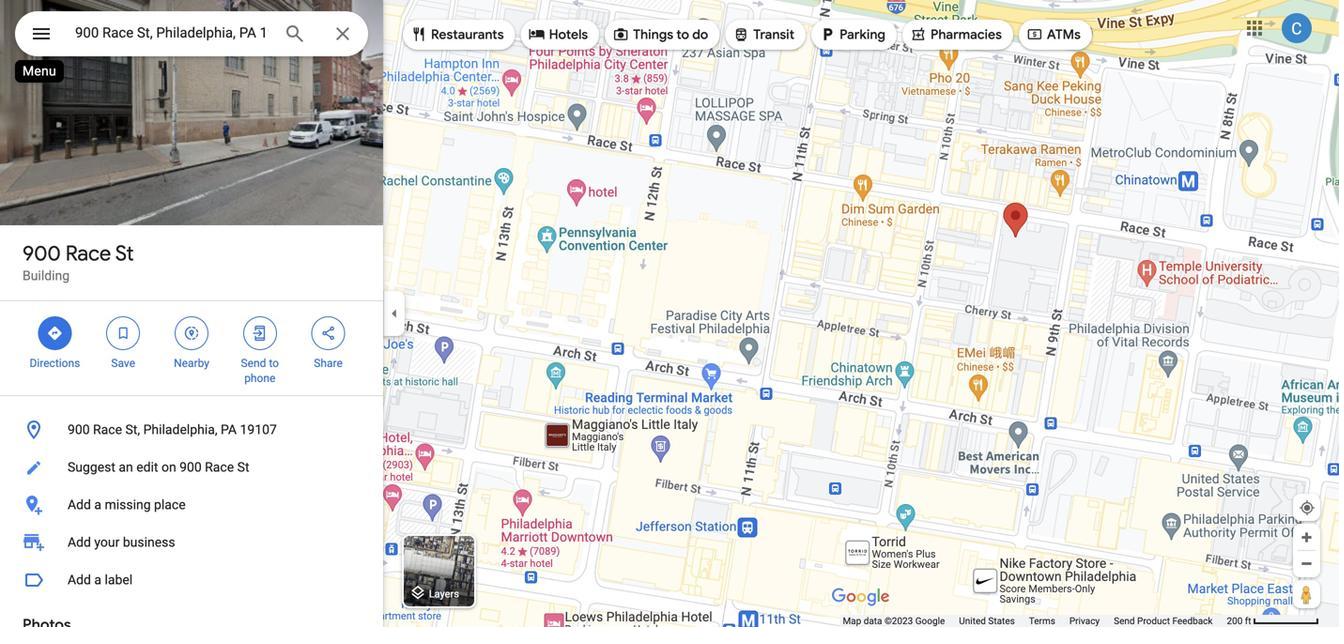 Task type: describe. For each thing, give the bounding box(es) containing it.

[[320, 323, 337, 344]]

atms
[[1047, 26, 1081, 43]]

map
[[843, 616, 862, 627]]

show your location image
[[1299, 500, 1316, 517]]

 search field
[[15, 11, 368, 60]]

place
[[154, 497, 186, 513]]

add a label button
[[0, 562, 383, 599]]


[[252, 323, 268, 344]]

900 race st building
[[23, 240, 134, 284]]


[[183, 323, 200, 344]]

send for send to phone
[[241, 357, 266, 370]]


[[411, 24, 427, 45]]

your
[[94, 535, 120, 550]]

pharmacies
[[931, 26, 1002, 43]]

add for add your business
[[68, 535, 91, 550]]

suggest
[[68, 460, 115, 475]]

directions
[[30, 357, 80, 370]]

200 ft button
[[1227, 616, 1320, 627]]

show street view coverage image
[[1294, 581, 1321, 609]]

save
[[111, 357, 135, 370]]

900 race st, philadelphia, pa 19107
[[68, 422, 277, 438]]

 things to do
[[613, 24, 709, 45]]

 hotels
[[529, 24, 588, 45]]


[[819, 24, 836, 45]]

add a label
[[68, 573, 133, 588]]


[[30, 20, 53, 47]]

to inside  things to do
[[677, 26, 690, 43]]

 pharmacies
[[910, 24, 1002, 45]]


[[910, 24, 927, 45]]

missing
[[105, 497, 151, 513]]

google account: cat marinescu  
(ecaterina.marinescu@adept.ai) image
[[1282, 13, 1312, 43]]

add your business link
[[0, 524, 383, 562]]

privacy
[[1070, 616, 1100, 627]]

race inside suggest an edit on 900 race st button
[[205, 460, 234, 475]]

 parking
[[819, 24, 886, 45]]

a for missing
[[94, 497, 101, 513]]

to inside send to phone
[[269, 357, 279, 370]]

privacy button
[[1070, 615, 1100, 628]]

send product feedback
[[1114, 616, 1213, 627]]

ft
[[1245, 616, 1252, 627]]

pa
[[221, 422, 237, 438]]

map data ©2023 google
[[843, 616, 945, 627]]

edit
[[136, 460, 158, 475]]

add for add a label
[[68, 573, 91, 588]]

900 inside button
[[180, 460, 202, 475]]

none field inside 900 race st, philadelphia, pa 19107 field
[[75, 22, 269, 44]]

terms button
[[1029, 615, 1056, 628]]


[[115, 323, 132, 344]]

suggest an edit on 900 race st button
[[0, 449, 383, 487]]

building
[[23, 268, 70, 284]]

add for add a missing place
[[68, 497, 91, 513]]

 button
[[15, 11, 68, 60]]

united states button
[[959, 615, 1015, 628]]

share
[[314, 357, 343, 370]]

do
[[693, 26, 709, 43]]

restaurants
[[431, 26, 504, 43]]

collapse side panel image
[[384, 303, 405, 324]]



Task type: vqa. For each thing, say whether or not it's contained in the screenshot.
the  Hotels
yes



Task type: locate. For each thing, give the bounding box(es) containing it.
 restaurants
[[411, 24, 504, 45]]

united
[[959, 616, 986, 627]]

race inside 900 race st, philadelphia, pa 19107 button
[[93, 422, 122, 438]]

a left missing
[[94, 497, 101, 513]]

add a missing place button
[[0, 487, 383, 524]]

1 a from the top
[[94, 497, 101, 513]]

race inside the 900 race st building
[[66, 240, 111, 267]]

add left 'your'
[[68, 535, 91, 550]]

united states
[[959, 616, 1015, 627]]

send inside send to phone
[[241, 357, 266, 370]]

data
[[864, 616, 883, 627]]

1 vertical spatial send
[[1114, 616, 1135, 627]]

add down suggest at the bottom left
[[68, 497, 91, 513]]

0 horizontal spatial st
[[115, 240, 134, 267]]

hotels
[[549, 26, 588, 43]]

None field
[[75, 22, 269, 44]]

states
[[989, 616, 1015, 627]]

footer
[[843, 615, 1227, 628]]

parking
[[840, 26, 886, 43]]

a for label
[[94, 573, 101, 588]]

0 vertical spatial to
[[677, 26, 690, 43]]

2 vertical spatial race
[[205, 460, 234, 475]]

900 race st main content
[[0, 0, 383, 628]]

2 horizontal spatial 900
[[180, 460, 202, 475]]

race left st,
[[93, 422, 122, 438]]

0 horizontal spatial 900
[[23, 240, 61, 267]]

google maps element
[[0, 0, 1340, 628]]

1 horizontal spatial to
[[677, 26, 690, 43]]


[[529, 24, 545, 45]]

200
[[1227, 616, 1243, 627]]


[[613, 24, 630, 45]]

to left do
[[677, 26, 690, 43]]

race up building
[[66, 240, 111, 267]]

st
[[115, 240, 134, 267], [237, 460, 249, 475]]

an
[[119, 460, 133, 475]]

business
[[123, 535, 175, 550]]


[[733, 24, 750, 45]]

900 for st
[[23, 240, 61, 267]]

suggest an edit on 900 race st
[[68, 460, 249, 475]]

900
[[23, 240, 61, 267], [68, 422, 90, 438], [180, 460, 202, 475]]

900 for st,
[[68, 422, 90, 438]]


[[46, 323, 63, 344]]

0 vertical spatial a
[[94, 497, 101, 513]]

phone
[[244, 372, 276, 385]]

footer inside google maps element
[[843, 615, 1227, 628]]

terms
[[1029, 616, 1056, 627]]

1 horizontal spatial 900
[[68, 422, 90, 438]]

to up phone
[[269, 357, 279, 370]]

race for st,
[[93, 422, 122, 438]]

1 vertical spatial race
[[93, 422, 122, 438]]

1 add from the top
[[68, 497, 91, 513]]

1 vertical spatial st
[[237, 460, 249, 475]]

st inside the 900 race st building
[[115, 240, 134, 267]]

label
[[105, 573, 133, 588]]

zoom in image
[[1300, 531, 1314, 545]]

race for st
[[66, 240, 111, 267]]

product
[[1138, 616, 1170, 627]]

900 up suggest at the bottom left
[[68, 422, 90, 438]]

add left label
[[68, 573, 91, 588]]

send
[[241, 357, 266, 370], [1114, 616, 1135, 627]]

900 right on
[[180, 460, 202, 475]]

google
[[916, 616, 945, 627]]

2 vertical spatial 900
[[180, 460, 202, 475]]

1 vertical spatial add
[[68, 535, 91, 550]]

layers
[[429, 588, 459, 600]]

st inside button
[[237, 460, 249, 475]]


[[1027, 24, 1044, 45]]

send for send product feedback
[[1114, 616, 1135, 627]]

on
[[162, 460, 176, 475]]

0 vertical spatial send
[[241, 357, 266, 370]]

add your business
[[68, 535, 175, 550]]

feedback
[[1173, 616, 1213, 627]]

2 a from the top
[[94, 573, 101, 588]]

send product feedback button
[[1114, 615, 1213, 628]]

1 horizontal spatial st
[[237, 460, 249, 475]]

900 inside the 900 race st building
[[23, 240, 61, 267]]

0 horizontal spatial send
[[241, 357, 266, 370]]

send to phone
[[241, 357, 279, 385]]

900 race st, philadelphia, pa 19107 button
[[0, 411, 383, 449]]

st,
[[125, 422, 140, 438]]

2 add from the top
[[68, 535, 91, 550]]

philadelphia,
[[143, 422, 218, 438]]

add
[[68, 497, 91, 513], [68, 535, 91, 550], [68, 573, 91, 588]]

0 vertical spatial add
[[68, 497, 91, 513]]

st down 19107 at the left of page
[[237, 460, 249, 475]]

race
[[66, 240, 111, 267], [93, 422, 122, 438], [205, 460, 234, 475]]

3 add from the top
[[68, 573, 91, 588]]

200 ft
[[1227, 616, 1252, 627]]

to
[[677, 26, 690, 43], [269, 357, 279, 370]]

0 vertical spatial st
[[115, 240, 134, 267]]

send left product
[[1114, 616, 1135, 627]]

0 vertical spatial 900
[[23, 240, 61, 267]]

send up phone
[[241, 357, 266, 370]]

send inside button
[[1114, 616, 1135, 627]]

0 horizontal spatial to
[[269, 357, 279, 370]]

things
[[633, 26, 674, 43]]

19107
[[240, 422, 277, 438]]

transit
[[754, 26, 795, 43]]

0 vertical spatial race
[[66, 240, 111, 267]]

900 inside button
[[68, 422, 90, 438]]

2 vertical spatial add
[[68, 573, 91, 588]]

add a missing place
[[68, 497, 186, 513]]

900 up building
[[23, 240, 61, 267]]

 atms
[[1027, 24, 1081, 45]]

nearby
[[174, 357, 209, 370]]

 transit
[[733, 24, 795, 45]]

a left label
[[94, 573, 101, 588]]

©2023
[[885, 616, 913, 627]]

race down "pa"
[[205, 460, 234, 475]]

1 vertical spatial to
[[269, 357, 279, 370]]

actions for 900 race st region
[[0, 302, 383, 395]]

zoom out image
[[1300, 557, 1314, 571]]

footer containing map data ©2023 google
[[843, 615, 1227, 628]]

st up 
[[115, 240, 134, 267]]

900 Race St, Philadelphia, PA 19107 field
[[15, 11, 368, 56]]

1 vertical spatial 900
[[68, 422, 90, 438]]

a
[[94, 497, 101, 513], [94, 573, 101, 588]]

1 horizontal spatial send
[[1114, 616, 1135, 627]]

1 vertical spatial a
[[94, 573, 101, 588]]



